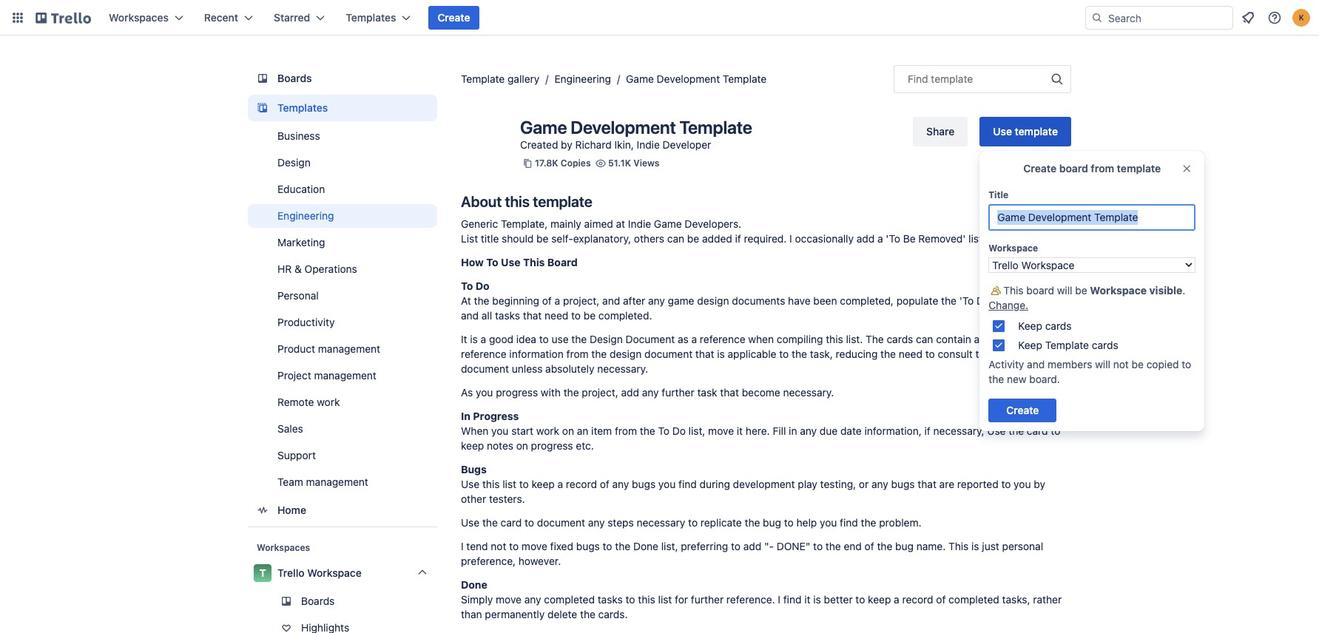 Task type: vqa. For each thing, say whether or not it's contained in the screenshot.
rightmost the This
yes



Task type: describe. For each thing, give the bounding box(es) containing it.
boards for 2nd boards link from the top of the page
[[301, 595, 335, 608]]

design inside to do at the beginning of a project, and after any game design documents have been completed, populate the 'to do' list with any and all tasks that need to be completed.
[[697, 295, 729, 307]]

trello
[[278, 567, 305, 580]]

remote work link
[[248, 391, 437, 414]]

0 vertical spatial workspace
[[989, 243, 1039, 254]]

how to use this board
[[461, 256, 578, 269]]

of inside done simply move any completed tasks to this list for further reference. i find it is better to keep a record of completed tasks, rather than permanently delete the cards.
[[937, 594, 946, 606]]

as
[[678, 333, 689, 346]]

2 vertical spatial document
[[537, 517, 585, 529]]

to right reported
[[1002, 478, 1011, 491]]

the down the absolutely
[[564, 386, 579, 399]]

0 horizontal spatial and
[[461, 309, 479, 322]]

consult
[[938, 348, 973, 360]]

that inside to do at the beginning of a project, and after any game design documents have been completed, populate the 'to do' list with any and all tasks that need to be completed.
[[523, 309, 542, 322]]

the up the tend
[[483, 517, 498, 529]]

to right better
[[856, 594, 865, 606]]

0 horizontal spatial add
[[621, 386, 640, 399]]

game inside generic template, mainly aimed at indie game developers. list title should be self-explanatory, others can be added if required. i occasionally add a 'to be removed' list, for instance.
[[654, 218, 682, 230]]

any down document
[[642, 386, 659, 399]]

do inside in progress when you start work on an item from the to do list, move it here. fill in any due date information, if necessary, use the card to keep notes on progress etc.
[[673, 425, 686, 437]]

any inside in progress when you start work on an item from the to do list, move it here. fill in any due date information, if necessary, use the card to keep notes on progress etc.
[[800, 425, 817, 437]]

help
[[797, 517, 817, 529]]

this inside bugs use this list to keep a record of any bugs you find during development play testing, or any bugs that are reported to you by other testers.
[[483, 478, 500, 491]]

to left "help"
[[784, 517, 794, 529]]

1 completed from the left
[[544, 594, 595, 606]]

find inside bugs use this list to keep a record of any bugs you find during development play testing, or any bugs that are reported to you by other testers.
[[679, 478, 697, 491]]

richard
[[576, 138, 612, 151]]

open information menu image
[[1268, 10, 1283, 25]]

template gallery link
[[461, 73, 540, 85]]

move inside in progress when you start work on an item from the to do list, move it here. fill in any due date information, if necessary, use the card to keep notes on progress etc.
[[708, 425, 734, 437]]

by inside game development template created by richard ikin, indie developer
[[561, 138, 573, 151]]

1 horizontal spatial necessary.
[[783, 386, 834, 399]]

1 vertical spatial document
[[461, 363, 509, 375]]

0 vertical spatial engineering link
[[555, 73, 611, 85]]

necessary
[[637, 517, 686, 529]]

bug inside i tend not to move fixed bugs to the done list, preferring to add "- done" to the end of the bug name. this is just personal preference, however.
[[896, 540, 914, 553]]

indie inside generic template, mainly aimed at indie game developers. list title should be self-explanatory, others can be added if required. i occasionally add a 'to be removed' list, for instance.
[[628, 218, 651, 230]]

1 vertical spatial templates
[[278, 101, 328, 114]]

by inside bugs use this list to keep a record of any bugs you find during development play testing, or any bugs that are reported to you by other testers.
[[1034, 478, 1046, 491]]

be left added
[[688, 232, 700, 245]]

i inside done simply move any completed tasks to this list for further reference. i find it is better to keep a record of completed tasks, rather than permanently delete the cards.
[[778, 594, 781, 606]]

list inside done simply move any completed tasks to this list for further reference. i find it is better to keep a record of completed tasks, rather than permanently delete the cards.
[[658, 594, 672, 606]]

2 horizontal spatial from
[[1091, 162, 1115, 175]]

this inside i tend not to move fixed bugs to the done list, preferring to add "- done" to the end of the bug name. this is just personal preference, however.
[[949, 540, 969, 553]]

1 horizontal spatial engineering
[[555, 73, 611, 85]]

operations
[[305, 263, 357, 275]]

a left good
[[481, 333, 486, 346]]

personal
[[1003, 540, 1044, 553]]

1 vertical spatial workspaces
[[257, 543, 310, 554]]

the down as you progress with the project, add any further task that become necessary.
[[640, 425, 656, 437]]

title
[[989, 189, 1009, 201]]

1 vertical spatial with
[[541, 386, 561, 399]]

progress
[[473, 410, 519, 423]]

task,
[[810, 348, 833, 360]]

indie inside game development template created by richard ikin, indie developer
[[637, 138, 660, 151]]

replicate
[[701, 517, 742, 529]]

testing,
[[821, 478, 856, 491]]

the up i tend not to move fixed bugs to the done list, preferring to add "- done" to the end of the bug name. this is just personal preference, however.
[[745, 517, 760, 529]]

sales
[[278, 423, 303, 435]]

it inside in progress when you start work on an item from the to do list, move it here. fill in any due date information, if necessary, use the card to keep notes on progress etc.
[[737, 425, 743, 437]]

design inside it is a good idea to use the design document as a reference when compiling this list. the cards can contain any important reference information from the design document that is applicable to the task, reducing the need to consult the design document unless absolutely necessary.
[[590, 333, 623, 346]]

engineering inside "link"
[[278, 209, 334, 222]]

tasks,
[[1003, 594, 1031, 606]]

in
[[789, 425, 798, 437]]

any right change. link
[[1036, 295, 1052, 307]]

after
[[623, 295, 646, 307]]

for inside done simply move any completed tasks to this list for further reference. i find it is better to keep a record of completed tasks, rather than permanently delete the cards.
[[675, 594, 688, 606]]

that inside it is a good idea to use the design document as a reference when compiling this list. the cards can contain any important reference information from the design document that is applicable to the task, reducing the need to consult the design document unless absolutely necessary.
[[696, 348, 715, 360]]

use down 'should'
[[501, 256, 521, 269]]

with inside to do at the beginning of a project, and after any game design documents have been completed, populate the 'to do' list with any and all tasks that need to be completed.
[[1013, 295, 1033, 307]]

2 horizontal spatial bugs
[[892, 478, 915, 491]]

occasionally
[[795, 232, 854, 245]]

0 horizontal spatial this
[[523, 256, 545, 269]]

Title text field
[[989, 204, 1196, 231]]

"-
[[765, 540, 774, 553]]

'to inside generic template, mainly aimed at indie game developers. list title should be self-explanatory, others can be added if required. i occasionally add a 'to be removed' list, for instance.
[[886, 232, 901, 245]]

better
[[824, 594, 853, 606]]

generic
[[461, 218, 498, 230]]

use inside button
[[993, 125, 1012, 138]]

to up cards.
[[626, 594, 635, 606]]

about this template
[[461, 193, 593, 210]]

team
[[278, 476, 303, 488]]

to down testers.
[[525, 517, 534, 529]]

development for game development template created by richard ikin, indie developer
[[571, 117, 676, 138]]

1 keep from the top
[[1019, 320, 1043, 332]]

self-
[[552, 232, 573, 245]]

sm image
[[989, 283, 1004, 298]]

change.
[[989, 299, 1029, 312]]

richard ikin, indie developer image
[[461, 117, 508, 164]]

any right or
[[872, 478, 889, 491]]

find template
[[908, 73, 973, 85]]

as
[[461, 386, 473, 399]]

0 horizontal spatial workspace
[[307, 567, 362, 580]]

game for game development template
[[626, 73, 654, 85]]

populate
[[897, 295, 939, 307]]

list, inside generic template, mainly aimed at indie game developers. list title should be self-explanatory, others can be added if required. i occasionally add a 'to be removed' list, for instance.
[[969, 232, 986, 245]]

been
[[814, 295, 837, 307]]

1 horizontal spatial bugs
[[632, 478, 656, 491]]

you right as
[[476, 386, 493, 399]]

compiling
[[777, 333, 823, 346]]

explanatory,
[[573, 232, 631, 245]]

t
[[259, 567, 266, 580]]

testers.
[[489, 493, 525, 506]]

the down problem.
[[877, 540, 893, 553]]

workspaces button
[[100, 6, 192, 30]]

all
[[482, 309, 492, 322]]

of inside i tend not to move fixed bugs to the done list, preferring to add "- done" to the end of the bug name. this is just personal preference, however.
[[865, 540, 875, 553]]

find inside done simply move any completed tasks to this list for further reference. i find it is better to keep a record of completed tasks, rather than permanently delete the cards.
[[784, 594, 802, 606]]

template gallery
[[461, 73, 540, 85]]

is right it at the bottom of the page
[[470, 333, 478, 346]]

2 horizontal spatial document
[[645, 348, 693, 360]]

gallery
[[508, 73, 540, 85]]

personal link
[[248, 284, 437, 308]]

business link
[[248, 124, 437, 148]]

should
[[502, 232, 534, 245]]

steps
[[608, 517, 634, 529]]

of inside to do at the beginning of a project, and after any game design documents have been completed, populate the 'to do' list with any and all tasks that need to be completed.
[[542, 295, 552, 307]]

the right consult
[[976, 348, 991, 360]]

if inside generic template, mainly aimed at indie game developers. list title should be self-explanatory, others can be added if required. i occasionally add a 'to be removed' list, for instance.
[[735, 232, 741, 245]]

'to inside to do at the beginning of a project, and after any game design documents have been completed, populate the 'to do' list with any and all tasks that need to be completed.
[[960, 295, 974, 307]]

the up end
[[861, 517, 877, 529]]

1 horizontal spatial cards
[[1046, 320, 1072, 332]]

you right reported
[[1014, 478, 1031, 491]]

1 boards link from the top
[[248, 65, 437, 92]]

0 vertical spatial work
[[317, 396, 340, 409]]

are
[[940, 478, 955, 491]]

0 horizontal spatial on
[[516, 440, 528, 452]]

to right 'done"'
[[814, 540, 823, 553]]

generic template, mainly aimed at indie game developers. list title should be self-explanatory, others can be added if required. i occasionally add a 'to be removed' list, for instance.
[[461, 218, 1048, 245]]

a right as
[[692, 333, 697, 346]]

required.
[[744, 232, 787, 245]]

date
[[841, 425, 862, 437]]

a inside bugs use this list to keep a record of any bugs you find during development play testing, or any bugs that are reported to you by other testers.
[[558, 478, 563, 491]]

keep inside bugs use this list to keep a record of any bugs you find during development play testing, or any bugs that are reported to you by other testers.
[[532, 478, 555, 491]]

the left end
[[826, 540, 841, 553]]

be left 'self-' on the top left of page
[[537, 232, 549, 245]]

to do at the beginning of a project, and after any game design documents have been completed, populate the 'to do' list with any and all tasks that need to be completed.
[[461, 280, 1052, 322]]

starred
[[274, 11, 310, 24]]

the right populate
[[941, 295, 957, 307]]

a inside generic template, mainly aimed at indie game developers. list title should be self-explanatory, others can be added if required. i occasionally add a 'to be removed' list, for instance.
[[878, 232, 883, 245]]

be inside this board will be workspace visible . change.
[[1076, 284, 1088, 297]]

any right after
[[648, 295, 665, 307]]

remote work
[[278, 396, 340, 409]]

done"
[[777, 540, 811, 553]]

to down "compiling" on the right
[[780, 348, 789, 360]]

kendallparks02 (kendallparks02) image
[[1293, 9, 1311, 27]]

remote
[[278, 396, 314, 409]]

0 horizontal spatial card
[[501, 517, 522, 529]]

to inside the keep cards keep template cards activity and members will not be copied to the new board.
[[1182, 358, 1192, 371]]

information,
[[865, 425, 922, 437]]

that right "task"
[[720, 386, 739, 399]]

important
[[994, 333, 1041, 346]]

from inside it is a good idea to use the design document as a reference when compiling this list. the cards can contain any important reference information from the design document that is applicable to the task, reducing the need to consult the design document unless absolutely necessary.
[[567, 348, 589, 360]]

an
[[577, 425, 589, 437]]

use down other
[[461, 517, 480, 529]]

1 horizontal spatial on
[[562, 425, 574, 437]]

as you progress with the project, add any further task that become necessary.
[[461, 386, 834, 399]]

bugs use this list to keep a record of any bugs you find during development play testing, or any bugs that are reported to you by other testers.
[[461, 463, 1046, 506]]

documents
[[732, 295, 786, 307]]

will inside the keep cards keep template cards activity and members will not be copied to the new board.
[[1096, 358, 1111, 371]]

you right "help"
[[820, 517, 837, 529]]

keep inside done simply move any completed tasks to this list for further reference. i find it is better to keep a record of completed tasks, rather than permanently delete the cards.
[[868, 594, 891, 606]]

good
[[489, 333, 514, 346]]

the down steps
[[615, 540, 631, 553]]

to left use on the left of page
[[539, 333, 549, 346]]

the down "the" at the right bottom
[[881, 348, 896, 360]]

workspaces inside dropdown button
[[109, 11, 169, 24]]

list.
[[846, 333, 863, 346]]

not inside the keep cards keep template cards activity and members will not be copied to the new board.
[[1114, 358, 1129, 371]]

keep inside in progress when you start work on an item from the to do list, move it here. fill in any due date information, if necessary, use the card to keep notes on progress etc.
[[461, 440, 484, 452]]

education
[[278, 183, 325, 195]]

the right at
[[474, 295, 490, 307]]

project, inside to do at the beginning of a project, and after any game design documents have been completed, populate the 'to do' list with any and all tasks that need to be completed.
[[563, 295, 600, 307]]

list
[[461, 232, 478, 245]]

from inside in progress when you start work on an item from the to do list, move it here. fill in any due date information, if necessary, use the card to keep notes on progress etc.
[[615, 425, 637, 437]]

task
[[698, 386, 718, 399]]

is inside i tend not to move fixed bugs to the done list, preferring to add "- done" to the end of the bug name. this is just personal preference, however.
[[972, 540, 980, 553]]

use template button
[[980, 117, 1072, 147]]

1 vertical spatial engineering link
[[248, 204, 437, 228]]

aimed
[[584, 218, 613, 230]]

of inside bugs use this list to keep a record of any bugs you find during development play testing, or any bugs that are reported to you by other testers.
[[600, 478, 610, 491]]

development for game development template
[[657, 73, 720, 85]]

create board from template
[[1024, 162, 1161, 175]]

list inside bugs use this list to keep a record of any bugs you find during development play testing, or any bugs that are reported to you by other testers.
[[503, 478, 517, 491]]

0 vertical spatial reference
[[700, 333, 746, 346]]

card inside in progress when you start work on an item from the to do list, move it here. fill in any due date information, if necessary, use the card to keep notes on progress etc.
[[1027, 425, 1048, 437]]

etc.
[[576, 440, 594, 452]]

to up testers.
[[519, 478, 529, 491]]

that inside bugs use this list to keep a record of any bugs you find during development play testing, or any bugs that are reported to you by other testers.
[[918, 478, 937, 491]]

at
[[461, 295, 471, 307]]

home image
[[254, 502, 272, 520]]

when
[[461, 425, 489, 437]]

0 horizontal spatial reference
[[461, 348, 507, 360]]

management for project management
[[314, 369, 377, 382]]

create button
[[429, 6, 479, 30]]

17.8k copies
[[535, 158, 591, 169]]

in progress when you start work on an item from the to do list, move it here. fill in any due date information, if necessary, use the card to keep notes on progress etc.
[[461, 410, 1061, 452]]

you up necessary
[[659, 478, 676, 491]]

product
[[278, 343, 315, 355]]

create for create
[[438, 11, 470, 24]]

productivity link
[[248, 311, 437, 335]]

2 horizontal spatial cards
[[1092, 339, 1119, 352]]

use inside in progress when you start work on an item from the to do list, move it here. fill in any due date information, if necessary, use the card to keep notes on progress etc.
[[988, 425, 1006, 437]]

completed,
[[840, 295, 894, 307]]

developers.
[[685, 218, 742, 230]]

list inside to do at the beginning of a project, and after any game design documents have been completed, populate the 'to do' list with any and all tasks that need to be completed.
[[996, 295, 1010, 307]]

templates link
[[248, 95, 437, 121]]

trello workspace
[[278, 567, 362, 580]]

cards.
[[599, 608, 628, 621]]

use
[[552, 333, 569, 346]]

list, inside in progress when you start work on an item from the to do list, move it here. fill in any due date information, if necessary, use the card to keep notes on progress etc.
[[689, 425, 706, 437]]

list, inside i tend not to move fixed bugs to the done list, preferring to add "- done" to the end of the bug name. this is just personal preference, however.
[[661, 540, 678, 553]]

is left applicable on the bottom of page
[[717, 348, 725, 360]]

0 horizontal spatial design
[[610, 348, 642, 360]]

the
[[866, 333, 884, 346]]

template inside game development template created by richard ikin, indie developer
[[680, 117, 753, 138]]



Task type: locate. For each thing, give the bounding box(es) containing it.
1 horizontal spatial with
[[1013, 295, 1033, 307]]

the inside done simply move any completed tasks to this list for further reference. i find it is better to keep a record of completed tasks, rather than permanently delete the cards.
[[580, 608, 596, 621]]

any
[[648, 295, 665, 307], [1036, 295, 1052, 307], [974, 333, 991, 346], [642, 386, 659, 399], [800, 425, 817, 437], [612, 478, 629, 491], [872, 478, 889, 491], [588, 517, 605, 529], [525, 594, 541, 606]]

personal
[[278, 289, 319, 302]]

1 horizontal spatial reference
[[700, 333, 746, 346]]

need inside it is a good idea to use the design document as a reference when compiling this list. the cards can contain any important reference information from the design document that is applicable to the task, reducing the need to consult the design document unless absolutely necessary.
[[899, 348, 923, 360]]

the down new
[[1009, 425, 1024, 437]]

1 vertical spatial done
[[461, 579, 488, 591]]

2 vertical spatial workspace
[[307, 567, 362, 580]]

Search field
[[1104, 7, 1233, 29]]

i
[[790, 232, 792, 245], [461, 540, 464, 553], [778, 594, 781, 606]]

will
[[1057, 284, 1073, 297], [1096, 358, 1111, 371]]

i inside i tend not to move fixed bugs to the done list, preferring to add "- done" to the end of the bug name. this is just personal preference, however.
[[461, 540, 464, 553]]

bugs right "fixed"
[[576, 540, 600, 553]]

'to left do'
[[960, 295, 974, 307]]

you inside in progress when you start work on an item from the to do list, move it here. fill in any due date information, if necessary, use the card to keep notes on progress etc.
[[492, 425, 509, 437]]

not inside i tend not to move fixed bugs to the done list, preferring to add "- done" to the end of the bug name. this is just personal preference, however.
[[491, 540, 507, 553]]

to left the completed.
[[571, 309, 581, 322]]

template board image
[[254, 99, 272, 117]]

0 vertical spatial i
[[790, 232, 792, 245]]

templates
[[346, 11, 396, 24], [278, 101, 328, 114]]

completed left tasks, on the bottom right
[[949, 594, 1000, 606]]

0 horizontal spatial done
[[461, 579, 488, 591]]

applicable
[[728, 348, 777, 360]]

management down productivity link
[[318, 343, 381, 355]]

1 horizontal spatial from
[[615, 425, 637, 437]]

activity
[[989, 358, 1025, 371]]

2 vertical spatial add
[[744, 540, 762, 553]]

2 horizontal spatial design
[[994, 348, 1026, 360]]

0 vertical spatial document
[[645, 348, 693, 360]]

template up 'title' text field
[[1117, 162, 1161, 175]]

1 horizontal spatial by
[[1034, 478, 1046, 491]]

1 vertical spatial development
[[571, 117, 676, 138]]

any right the contain
[[974, 333, 991, 346]]

board
[[548, 256, 578, 269]]

by right reported
[[1034, 478, 1046, 491]]

tasks inside to do at the beginning of a project, and after any game design documents have been completed, populate the 'to do' list with any and all tasks that need to be completed.
[[495, 309, 520, 322]]

done inside i tend not to move fixed bugs to the done list, preferring to add "- done" to the end of the bug name. this is just personal preference, however.
[[634, 540, 659, 553]]

necessary,
[[934, 425, 985, 437]]

preferring
[[681, 540, 728, 553]]

board image
[[254, 70, 272, 87]]

be left the completed.
[[584, 309, 596, 322]]

use up other
[[461, 478, 480, 491]]

document down as
[[645, 348, 693, 360]]

0 vertical spatial on
[[562, 425, 574, 437]]

tasks
[[495, 309, 520, 322], [598, 594, 623, 606]]

list, right removed'
[[969, 232, 986, 245]]

1 vertical spatial project,
[[582, 386, 619, 399]]

progress inside in progress when you start work on an item from the to do list, move it here. fill in any due date information, if necessary, use the card to keep notes on progress etc.
[[531, 440, 573, 452]]

if left necessary,
[[925, 425, 931, 437]]

template inside the keep cards keep template cards activity and members will not be copied to the new board.
[[1046, 339, 1089, 352]]

the inside the keep cards keep template cards activity and members will not be copied to the new board.
[[989, 373, 1004, 386]]

reported
[[958, 478, 999, 491]]

workspace inside this board will be workspace visible . change.
[[1090, 284, 1147, 297]]

if inside in progress when you start work on an item from the to do list, move it here. fill in any due date information, if necessary, use the card to keep notes on progress etc.
[[925, 425, 931, 437]]

1 vertical spatial can
[[916, 333, 934, 346]]

however.
[[519, 555, 561, 568]]

use the card to document any steps necessary to replicate the bug to help you find the problem.
[[461, 517, 922, 529]]

any up 'permanently' at left bottom
[[525, 594, 541, 606]]

design down document
[[610, 348, 642, 360]]

0 vertical spatial list,
[[969, 232, 986, 245]]

on left an
[[562, 425, 574, 437]]

to up the "preferring"
[[688, 517, 698, 529]]

0 vertical spatial progress
[[496, 386, 538, 399]]

do down as you progress with the project, add any further task that become necessary.
[[673, 425, 686, 437]]

any inside it is a good idea to use the design document as a reference when compiling this list. the cards can contain any important reference information from the design document that is applicable to the task, reducing the need to consult the design document unless absolutely necessary.
[[974, 333, 991, 346]]

0 vertical spatial board
[[1060, 162, 1089, 175]]

0 vertical spatial bug
[[763, 517, 782, 529]]

1 horizontal spatial to
[[486, 256, 498, 269]]

game inside game development template created by richard ikin, indie developer
[[520, 117, 567, 138]]

list, down necessary
[[661, 540, 678, 553]]

this inside it is a good idea to use the design document as a reference when compiling this list. the cards can contain any important reference information from the design document that is applicable to the task, reducing the need to consult the design document unless absolutely necessary.
[[826, 333, 844, 346]]

it inside done simply move any completed tasks to this list for further reference. i find it is better to keep a record of completed tasks, rather than permanently delete the cards.
[[805, 594, 811, 606]]

be inside to do at the beginning of a project, and after any game design documents have been completed, populate the 'to do' list with any and all tasks that need to be completed.
[[584, 309, 596, 322]]

1 vertical spatial bug
[[896, 540, 914, 553]]

1 horizontal spatial not
[[1114, 358, 1129, 371]]

0 vertical spatial project,
[[563, 295, 600, 307]]

boards for first boards link
[[278, 72, 312, 84]]

share
[[927, 125, 955, 138]]

engineering right gallery
[[555, 73, 611, 85]]

2 boards link from the top
[[248, 590, 437, 614]]

progress left 'etc.'
[[531, 440, 573, 452]]

2 vertical spatial this
[[949, 540, 969, 553]]

1 horizontal spatial do
[[673, 425, 686, 437]]

back to home image
[[36, 6, 91, 30]]

bugs inside i tend not to move fixed bugs to the done list, preferring to add "- done" to the end of the bug name. this is just personal preference, however.
[[576, 540, 600, 553]]

1 vertical spatial need
[[899, 348, 923, 360]]

use right necessary,
[[988, 425, 1006, 437]]

is inside done simply move any completed tasks to this list for further reference. i find it is better to keep a record of completed tasks, rather than permanently delete the cards.
[[814, 594, 821, 606]]

the down "compiling" on the right
[[792, 348, 807, 360]]

on down start
[[516, 440, 528, 452]]

0 vertical spatial with
[[1013, 295, 1033, 307]]

hr & operations
[[278, 263, 357, 275]]

to left consult
[[926, 348, 935, 360]]

0 vertical spatial boards link
[[248, 65, 437, 92]]

and down at
[[461, 309, 479, 322]]

of right beginning
[[542, 295, 552, 307]]

is left just
[[972, 540, 980, 553]]

0 horizontal spatial by
[[561, 138, 573, 151]]

1 horizontal spatial if
[[925, 425, 931, 437]]

engineering link up marketing link
[[248, 204, 437, 228]]

workspaces
[[109, 11, 169, 24], [257, 543, 310, 554]]

move inside done simply move any completed tasks to this list for further reference. i find it is better to keep a record of completed tasks, rather than permanently delete the cards.
[[496, 594, 522, 606]]

marketing
[[278, 236, 325, 249]]

keep
[[1019, 320, 1043, 332], [1019, 339, 1043, 352]]

a inside to do at the beginning of a project, and after any game design documents have been completed, populate the 'to do' list with any and all tasks that need to be completed.
[[555, 295, 560, 307]]

bug up "-
[[763, 517, 782, 529]]

templates button
[[337, 6, 420, 30]]

use inside bugs use this list to keep a record of any bugs you find during development play testing, or any bugs that are reported to you by other testers.
[[461, 478, 480, 491]]

do inside to do at the beginning of a project, and after any game design documents have been completed, populate the 'to do' list with any and all tasks that need to be completed.
[[476, 280, 490, 292]]

1 horizontal spatial it
[[805, 594, 811, 606]]

1 horizontal spatial tasks
[[598, 594, 623, 606]]

need left consult
[[899, 348, 923, 360]]

starred button
[[265, 6, 334, 30]]

0 horizontal spatial design
[[278, 156, 311, 169]]

move up 'permanently' at left bottom
[[496, 594, 522, 606]]

any left steps
[[588, 517, 605, 529]]

0 vertical spatial by
[[561, 138, 573, 151]]

to inside to do at the beginning of a project, and after any game design documents have been completed, populate the 'to do' list with any and all tasks that need to be completed.
[[461, 280, 473, 292]]

necessary. down task,
[[783, 386, 834, 399]]

boards right board icon
[[278, 72, 312, 84]]

1 vertical spatial for
[[675, 594, 688, 606]]

list, down "task"
[[689, 425, 706, 437]]

name.
[[917, 540, 946, 553]]

keep
[[461, 440, 484, 452], [532, 478, 555, 491], [868, 594, 891, 606]]

reference down good
[[461, 348, 507, 360]]

document up as
[[461, 363, 509, 375]]

0 vertical spatial game
[[626, 73, 654, 85]]

done inside done simply move any completed tasks to this list for further reference. i find it is better to keep a record of completed tasks, rather than permanently delete the cards.
[[461, 579, 488, 591]]

create for create board from template
[[1024, 162, 1057, 175]]

1 horizontal spatial workspaces
[[257, 543, 310, 554]]

1 vertical spatial game
[[520, 117, 567, 138]]

0 vertical spatial and
[[603, 295, 620, 307]]

to
[[571, 309, 581, 322], [539, 333, 549, 346], [780, 348, 789, 360], [926, 348, 935, 360], [1182, 358, 1192, 371], [1051, 425, 1061, 437], [519, 478, 529, 491], [1002, 478, 1011, 491], [525, 517, 534, 529], [688, 517, 698, 529], [784, 517, 794, 529], [509, 540, 519, 553], [603, 540, 612, 553], [731, 540, 741, 553], [814, 540, 823, 553], [626, 594, 635, 606], [856, 594, 865, 606]]

list,
[[969, 232, 986, 245], [689, 425, 706, 437], [661, 540, 678, 553]]

1 horizontal spatial list
[[658, 594, 672, 606]]

i inside generic template, mainly aimed at indie game developers. list title should be self-explanatory, others can be added if required. i occasionally add a 'to be removed' list, for instance.
[[790, 232, 792, 245]]

game for game development template created by richard ikin, indie developer
[[520, 117, 567, 138]]

create inside button
[[438, 11, 470, 24]]

project management
[[278, 369, 377, 382]]

a up "fixed"
[[558, 478, 563, 491]]

the left cards.
[[580, 608, 596, 621]]

record inside bugs use this list to keep a record of any bugs you find during development play testing, or any bugs that are reported to you by other testers.
[[566, 478, 597, 491]]

1 vertical spatial not
[[491, 540, 507, 553]]

0 horizontal spatial with
[[541, 386, 561, 399]]

to up preference,
[[509, 540, 519, 553]]

board up 'title' text field
[[1060, 162, 1089, 175]]

1 vertical spatial by
[[1034, 478, 1046, 491]]

contain
[[936, 333, 972, 346]]

copies
[[561, 158, 591, 169]]

play
[[798, 478, 818, 491]]

tend
[[467, 540, 488, 553]]

product management link
[[248, 337, 437, 361]]

become
[[742, 386, 781, 399]]

0 horizontal spatial can
[[667, 232, 685, 245]]

from right item
[[615, 425, 637, 437]]

management
[[318, 343, 381, 355], [314, 369, 377, 382], [306, 476, 368, 488]]

board inside this board will be workspace visible . change.
[[1027, 284, 1055, 297]]

1 horizontal spatial create
[[1024, 162, 1057, 175]]

template up mainly
[[533, 193, 593, 210]]

to inside to do at the beginning of a project, and after any game design documents have been completed, populate the 'to do' list with any and all tasks that need to be completed.
[[571, 309, 581, 322]]

Find template field
[[894, 65, 1072, 93]]

move
[[708, 425, 734, 437], [522, 540, 548, 553], [496, 594, 522, 606]]

to inside in progress when you start work on an item from the to do list, move it here. fill in any due date information, if necessary, use the card to keep notes on progress etc.
[[658, 425, 670, 437]]

&
[[295, 263, 302, 275]]

that up "task"
[[696, 348, 715, 360]]

1 horizontal spatial work
[[537, 425, 560, 437]]

project,
[[563, 295, 600, 307], [582, 386, 619, 399]]

to down replicate
[[731, 540, 741, 553]]

0 horizontal spatial work
[[317, 396, 340, 409]]

card down testers.
[[501, 517, 522, 529]]

game development template link
[[626, 73, 767, 85]]

to down as you progress with the project, add any further task that become necessary.
[[658, 425, 670, 437]]

0 notifications image
[[1240, 9, 1257, 27]]

work inside in progress when you start work on an item from the to do list, move it here. fill in any due date information, if necessary, use the card to keep notes on progress etc.
[[537, 425, 560, 437]]

1 vertical spatial i
[[461, 540, 464, 553]]

and up the completed.
[[603, 295, 620, 307]]

of up steps
[[600, 478, 610, 491]]

0 vertical spatial workspaces
[[109, 11, 169, 24]]

project, down the absolutely
[[582, 386, 619, 399]]

any inside done simply move any completed tasks to this list for further reference. i find it is better to keep a record of completed tasks, rather than permanently delete the cards.
[[525, 594, 541, 606]]

boards link up templates link
[[248, 65, 437, 92]]

1 vertical spatial tasks
[[598, 594, 623, 606]]

1 vertical spatial and
[[461, 309, 479, 322]]

templates up business
[[278, 101, 328, 114]]

cards
[[1046, 320, 1072, 332], [887, 333, 914, 346], [1092, 339, 1119, 352]]

of down 'name.'
[[937, 594, 946, 606]]

beginning
[[492, 295, 540, 307]]

keep cards keep template cards activity and members will not be copied to the new board.
[[989, 320, 1192, 386]]

template inside 'field'
[[931, 73, 973, 85]]

0 vertical spatial further
[[662, 386, 695, 399]]

will inside this board will be workspace visible . change.
[[1057, 284, 1073, 297]]

visible
[[1150, 284, 1183, 297]]

1 vertical spatial management
[[314, 369, 377, 382]]

1 vertical spatial do
[[673, 425, 686, 437]]

add inside i tend not to move fixed bugs to the done list, preferring to add "- done" to the end of the bug name. this is just personal preference, however.
[[744, 540, 762, 553]]

further left "task"
[[662, 386, 695, 399]]

0 vertical spatial need
[[545, 309, 569, 322]]

1 vertical spatial card
[[501, 517, 522, 529]]

management for product management
[[318, 343, 381, 355]]

necessary. inside it is a good idea to use the design document as a reference when compiling this list. the cards can contain any important reference information from the design document that is applicable to the task, reducing the need to consult the design document unless absolutely necessary.
[[597, 363, 648, 375]]

0 horizontal spatial i
[[461, 540, 464, 553]]

or
[[859, 478, 869, 491]]

cards inside it is a good idea to use the design document as a reference when compiling this list. the cards can contain any important reference information from the design document that is applicable to the task, reducing the need to consult the design document unless absolutely necessary.
[[887, 333, 914, 346]]

1 horizontal spatial will
[[1096, 358, 1111, 371]]

can inside it is a good idea to use the design document as a reference when compiling this list. the cards can contain any important reference information from the design document that is applicable to the task, reducing the need to consult the design document unless absolutely necessary.
[[916, 333, 934, 346]]

be inside the keep cards keep template cards activity and members will not be copied to the new board.
[[1132, 358, 1144, 371]]

record inside done simply move any completed tasks to this list for further reference. i find it is better to keep a record of completed tasks, rather than permanently delete the cards.
[[903, 594, 934, 606]]

0 vertical spatial will
[[1057, 284, 1073, 297]]

product management
[[278, 343, 381, 355]]

other
[[461, 493, 486, 506]]

document up "fixed"
[[537, 517, 585, 529]]

board for create
[[1060, 162, 1089, 175]]

1 vertical spatial create
[[1024, 162, 1057, 175]]

not up preference,
[[491, 540, 507, 553]]

need inside to do at the beginning of a project, and after any game design documents have been completed, populate the 'to do' list with any and all tasks that need to be completed.
[[545, 309, 569, 322]]

move inside i tend not to move fixed bugs to the done list, preferring to add "- done" to the end of the bug name. this is just personal preference, however.
[[522, 540, 548, 553]]

1 vertical spatial record
[[903, 594, 934, 606]]

will up the keep cards keep template cards activity and members will not be copied to the new board.
[[1057, 284, 1073, 297]]

this inside this board will be workspace visible . change.
[[1004, 284, 1024, 297]]

share button
[[913, 117, 968, 147]]

can inside generic template, mainly aimed at indie game developers. list title should be self-explanatory, others can be added if required. i occasionally add a 'to be removed' list, for instance.
[[667, 232, 685, 245]]

cards down this board will be workspace visible . change.
[[1046, 320, 1072, 332]]

for inside generic template, mainly aimed at indie game developers. list title should be self-explanatory, others can be added if required. i occasionally add a 'to be removed' list, for instance.
[[989, 232, 1002, 245]]

this inside done simply move any completed tasks to this list for further reference. i find it is better to keep a record of completed tasks, rather than permanently delete the cards.
[[638, 594, 656, 606]]

0 horizontal spatial cards
[[887, 333, 914, 346]]

add left "-
[[744, 540, 762, 553]]

team management link
[[248, 471, 437, 494]]

by up 17.8k copies at the left of the page
[[561, 138, 573, 151]]

1 vertical spatial add
[[621, 386, 640, 399]]

list
[[996, 295, 1010, 307], [503, 478, 517, 491], [658, 594, 672, 606]]

2 horizontal spatial keep
[[868, 594, 891, 606]]

rather
[[1034, 594, 1062, 606]]

primary element
[[0, 0, 1320, 36]]

1 vertical spatial find
[[840, 517, 858, 529]]

keep up activity
[[1019, 339, 1043, 352]]

to down steps
[[603, 540, 612, 553]]

0 vertical spatial boards
[[278, 72, 312, 84]]

management inside "link"
[[314, 369, 377, 382]]

None submit
[[989, 399, 1057, 423]]

2 keep from the top
[[1019, 339, 1043, 352]]

1 vertical spatial boards link
[[248, 590, 437, 614]]

home
[[278, 504, 306, 517]]

bug down problem.
[[896, 540, 914, 553]]

this
[[505, 193, 530, 210], [826, 333, 844, 346], [483, 478, 500, 491], [638, 594, 656, 606]]

design inside design link
[[278, 156, 311, 169]]

0 horizontal spatial tasks
[[495, 309, 520, 322]]

project
[[278, 369, 311, 382]]

template up create board from template
[[1015, 125, 1058, 138]]

0 vertical spatial design
[[278, 156, 311, 169]]

move left here.
[[708, 425, 734, 437]]

it
[[461, 333, 467, 346]]

design
[[697, 295, 729, 307], [610, 348, 642, 360], [994, 348, 1026, 360]]

1 horizontal spatial card
[[1027, 425, 1048, 437]]

bugs up necessary
[[632, 478, 656, 491]]

development inside game development template created by richard ikin, indie developer
[[571, 117, 676, 138]]

to inside in progress when you start work on an item from the to do list, move it here. fill in any due date information, if necessary, use the card to keep notes on progress etc.
[[1051, 425, 1061, 437]]

this board will be workspace visible . change.
[[989, 284, 1186, 312]]

reference.
[[727, 594, 775, 606]]

add inside generic template, mainly aimed at indie game developers. list title should be self-explanatory, others can be added if required. i occasionally add a 'to be removed' list, for instance.
[[857, 232, 875, 245]]

delete
[[548, 608, 577, 621]]

1 vertical spatial will
[[1096, 358, 1111, 371]]

keep up important
[[1019, 320, 1043, 332]]

that left 'are'
[[918, 478, 937, 491]]

board for this
[[1027, 284, 1055, 297]]

workspace left visible
[[1090, 284, 1147, 297]]

1 horizontal spatial this
[[949, 540, 969, 553]]

0 horizontal spatial workspaces
[[109, 11, 169, 24]]

the
[[474, 295, 490, 307], [941, 295, 957, 307], [572, 333, 587, 346], [592, 348, 607, 360], [792, 348, 807, 360], [881, 348, 896, 360], [976, 348, 991, 360], [989, 373, 1004, 386], [564, 386, 579, 399], [640, 425, 656, 437], [1009, 425, 1024, 437], [483, 517, 498, 529], [745, 517, 760, 529], [861, 517, 877, 529], [615, 540, 631, 553], [826, 540, 841, 553], [877, 540, 893, 553], [580, 608, 596, 621]]

game up game development template created by richard ikin, indie developer
[[626, 73, 654, 85]]

necessary. up as you progress with the project, add any further task that become necessary.
[[597, 363, 648, 375]]

0 vertical spatial create
[[438, 11, 470, 24]]

find up end
[[840, 517, 858, 529]]

i right 'required.'
[[790, 232, 792, 245]]

for left 'instance.'
[[989, 232, 1002, 245]]

0 vertical spatial indie
[[637, 138, 660, 151]]

i right reference.
[[778, 594, 781, 606]]

unless
[[512, 363, 543, 375]]

bug
[[763, 517, 782, 529], [896, 540, 914, 553]]

1 vertical spatial on
[[516, 440, 528, 452]]

1 horizontal spatial bug
[[896, 540, 914, 553]]

development up ikin,
[[571, 117, 676, 138]]

home link
[[248, 497, 437, 524]]

0 vertical spatial from
[[1091, 162, 1115, 175]]

2 completed from the left
[[949, 594, 1000, 606]]

hr & operations link
[[248, 258, 437, 281]]

game
[[626, 73, 654, 85], [520, 117, 567, 138], [654, 218, 682, 230]]

indie up views
[[637, 138, 660, 151]]

design
[[278, 156, 311, 169], [590, 333, 623, 346]]

1 vertical spatial from
[[567, 348, 589, 360]]

added
[[702, 232, 733, 245]]

team management
[[278, 476, 368, 488]]

templates inside dropdown button
[[346, 11, 396, 24]]

boards
[[278, 72, 312, 84], [301, 595, 335, 608]]

boards link down the trello workspace
[[248, 590, 437, 614]]

is
[[470, 333, 478, 346], [717, 348, 725, 360], [972, 540, 980, 553], [814, 594, 821, 606]]

a left be in the right top of the page
[[878, 232, 883, 245]]

0 vertical spatial list
[[996, 295, 1010, 307]]

card
[[1027, 425, 1048, 437], [501, 517, 522, 529]]

business
[[278, 130, 320, 142]]

any up steps
[[612, 478, 629, 491]]

completed up delete
[[544, 594, 595, 606]]

if
[[735, 232, 741, 245], [925, 425, 931, 437]]

management for team management
[[306, 476, 368, 488]]

use
[[993, 125, 1012, 138], [501, 256, 521, 269], [988, 425, 1006, 437], [461, 478, 480, 491], [461, 517, 480, 529]]

development
[[733, 478, 795, 491]]

further inside done simply move any completed tasks to this list for further reference. i find it is better to keep a record of completed tasks, rather than permanently delete the cards.
[[691, 594, 724, 606]]

reference
[[700, 333, 746, 346], [461, 348, 507, 360]]

1 horizontal spatial workspace
[[989, 243, 1039, 254]]

find right reference.
[[784, 594, 802, 606]]

a inside done simply move any completed tasks to this list for further reference. i find it is better to keep a record of completed tasks, rather than permanently delete the cards.
[[894, 594, 900, 606]]

document
[[626, 333, 675, 346]]

the up the absolutely
[[592, 348, 607, 360]]

information
[[510, 348, 564, 360]]

tasks inside done simply move any completed tasks to this list for further reference. i find it is better to keep a record of completed tasks, rather than permanently delete the cards.
[[598, 594, 623, 606]]

2 vertical spatial to
[[658, 425, 670, 437]]

1 horizontal spatial add
[[744, 540, 762, 553]]

marketing link
[[248, 231, 437, 255]]

1 horizontal spatial i
[[778, 594, 781, 606]]

0 horizontal spatial from
[[567, 348, 589, 360]]

change. link
[[989, 299, 1029, 312]]

51.1k views
[[608, 158, 660, 169]]

0 vertical spatial card
[[1027, 425, 1048, 437]]

design down the completed.
[[590, 333, 623, 346]]

0 horizontal spatial bugs
[[576, 540, 600, 553]]

developer
[[663, 138, 711, 151]]

0 horizontal spatial document
[[461, 363, 509, 375]]

the right use on the left of page
[[572, 333, 587, 346]]

be left copied
[[1132, 358, 1144, 371]]

template inside button
[[1015, 125, 1058, 138]]

engineering link
[[555, 73, 611, 85], [248, 204, 437, 228]]

project management link
[[248, 364, 437, 388]]

0 vertical spatial tasks
[[495, 309, 520, 322]]

and inside the keep cards keep template cards activity and members will not be copied to the new board.
[[1027, 358, 1045, 371]]

1 vertical spatial move
[[522, 540, 548, 553]]

0 horizontal spatial it
[[737, 425, 743, 437]]

boards down the trello workspace
[[301, 595, 335, 608]]

fixed
[[550, 540, 574, 553]]

search image
[[1092, 12, 1104, 24]]

that
[[523, 309, 542, 322], [696, 348, 715, 360], [720, 386, 739, 399], [918, 478, 937, 491]]



